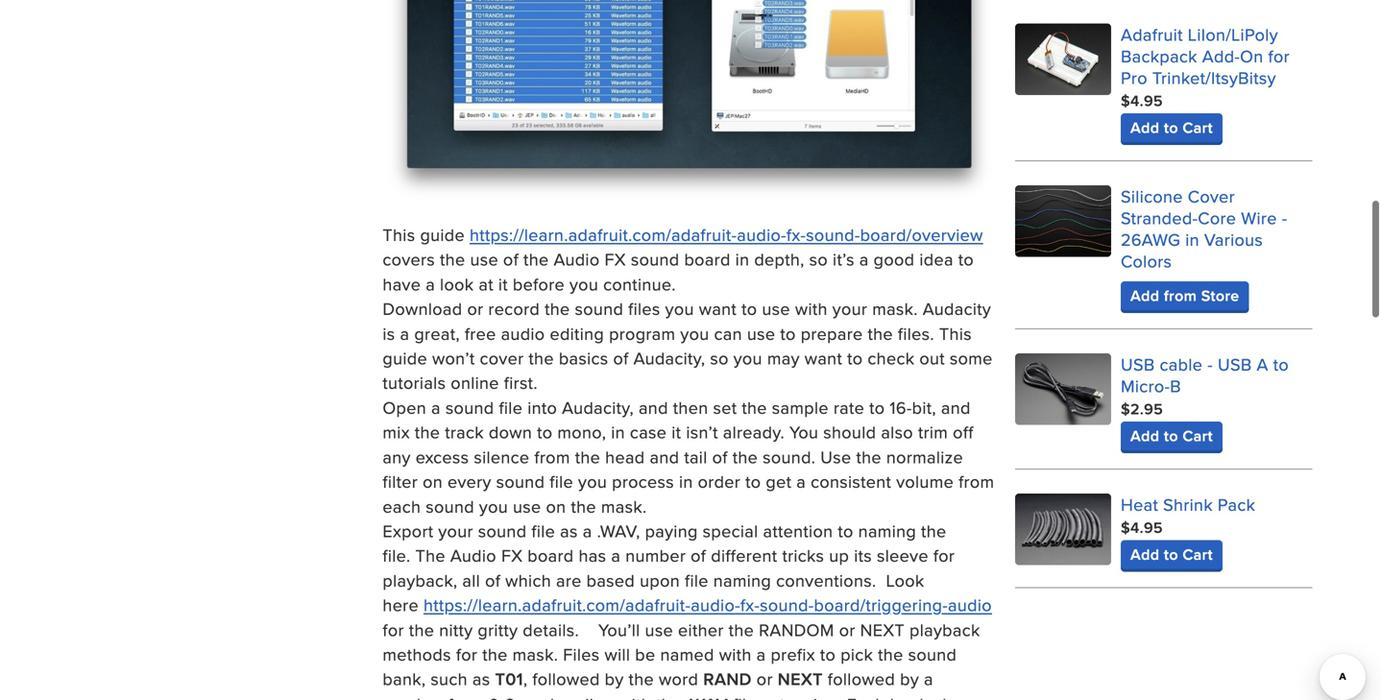 Task type: describe. For each thing, give the bounding box(es) containing it.
a up download
[[426, 272, 435, 296]]

to down b
[[1164, 424, 1178, 447]]

based
[[586, 568, 635, 592]]

sound- inside 'https://learn.adafruit.com/adafruit-audio-fx-sound-board/triggering-audio for the nitty gritty details.    you'll use either the random or next playback methods for the mask. files will be named with a prefix to pick the sound bank, such as'
[[760, 593, 814, 617]]

head
[[605, 445, 645, 469]]

the up before
[[523, 247, 549, 271]]

to left 'get'
[[745, 469, 761, 494]]

each
[[383, 494, 421, 518]]

cart inside heat shrink pack $4.95 add to cart
[[1183, 543, 1213, 565]]

file up https://learn.adafruit.com/adafruit-audio-fx-sound-board/triggering-audio "link"
[[685, 568, 709, 592]]

as inside this guide https://learn.adafruit.com/adafruit-audio-fx-sound-board/overview covers the use of the audio fx sound board in depth, so it's a good idea to have a look at it before you continue. download or record the sound files you want to use with your mask. audacity is a great, free audio editing program you can use to prepare the files. this guide won't cover the basics of audacity, so you may want to check out some tutorials online first. open a sound file into audacity, and then set the sample rate to 16-bit, and mix the track down to mono, in case it isn't already. you should also trim off any excess silence from the head and tail of the sound. use the normalize filter on every sound file you process in order to get a consistent volume from each sound you use on the mask. export your sound file as a .wav, paying special attention to naming the file. the audio fx board has a number of different tricks up its sleeve for playback, all of which are based upon file naming conventions.  look here
[[560, 519, 578, 543]]

or inside t01 , followed by the word rand or next
[[757, 667, 773, 691]]

silicone
[[1121, 184, 1183, 208]]

the up the first.
[[529, 346, 554, 370]]

the down "gritty"
[[482, 642, 508, 667]]

free
[[465, 321, 496, 346]]

3 add to cart link from the top
[[1121, 540, 1222, 569]]

also
[[881, 420, 913, 444]]

b
[[1170, 373, 1181, 398]]

from inside followed by a number from
[[448, 692, 484, 700]]

add to cart link for trinket/itsybitsy
[[1121, 113, 1222, 142]]

process
[[612, 469, 674, 494]]

2 usb from the left
[[1218, 352, 1252, 376]]

the up check
[[868, 321, 893, 346]]

with inside this guide https://learn.adafruit.com/adafruit-audio-fx-sound-board/overview covers the use of the audio fx sound board in depth, so it's a good idea to have a look at it before you continue. download or record the sound files you want to use with your mask. audacity is a great, free audio editing program you can use to prepare the files. this guide won't cover the basics of audacity, so you may want to check out some tutorials online first. open a sound file into audacity, and then set the sample rate to 16-bit, and mix the track down to mono, in case it isn't already. you should also trim off any excess silence from the head and tail of the sound. use the normalize filter on every sound file you process in order to get a consistent volume from each sound you use on the mask. export your sound file as a .wav, paying special attention to naming the file. the audio fx board has a number of different tricks up its sleeve for playback, all of which are based upon file naming conventions.  look here
[[795, 296, 828, 321]]

should
[[823, 420, 876, 444]]

1 vertical spatial it
[[672, 420, 681, 444]]

random
[[759, 617, 834, 642]]

this guide https://learn.adafruit.com/adafruit-audio-fx-sound-board/overview covers the use of the audio fx sound board in depth, so it's a good idea to have a look at it before you continue. download or record the sound files you want to use with your mask. audacity is a great, free audio editing program you can use to prepare the files. this guide won't cover the basics of audacity, so you may want to check out some tutorials online first. open a sound file into audacity, and then set the sample rate to 16-bit, and mix the track down to mono, in case it isn't already. you should also trim off any excess silence from the head and tail of the sound. use the normalize filter on every sound file you process in order to get a consistent volume from each sound you use on the mask. export your sound file as a .wav, paying special attention to naming the file. the audio fx board has a number of different tricks up its sleeve for playback, all of which are based upon file naming conventions.  look here
[[383, 222, 994, 617]]

sleeve
[[877, 543, 929, 568]]

cover
[[1188, 184, 1235, 208]]

use inside 'https://learn.adafruit.com/adafruit-audio-fx-sound-board/triggering-audio for the nitty gritty details.    you'll use either the random or next playback methods for the mask. files will be named with a prefix to pick the sound bank, such as'
[[645, 617, 673, 642]]

of down program at the top left of the page
[[613, 346, 629, 370]]

- inside silicone cover stranded-core wire - 26awg in various colors
[[1282, 205, 1287, 230]]

normalize
[[886, 445, 963, 469]]

adafruit liion/lipoly backpack add-on for pro trinket/itsybitsy link
[[1121, 22, 1290, 90]]

sound down the every
[[426, 494, 474, 518]]

idea
[[919, 247, 953, 271]]

file up the which
[[531, 519, 555, 543]]

the up methods
[[409, 617, 434, 642]]

1 vertical spatial audacity,
[[562, 395, 634, 420]]

out
[[919, 346, 945, 370]]

for down here
[[383, 617, 404, 642]]

add from store
[[1130, 284, 1239, 307]]

pack
[[1218, 492, 1255, 517]]

https://learn.adafruit.com/adafruit-audio-fx-sound-board/triggering-audio link
[[424, 593, 992, 617]]

silicone cover stranded-core wire - 26awg in various colors
[[1121, 184, 1287, 273]]

word
[[659, 667, 698, 691]]

26awg
[[1121, 227, 1180, 251]]

adafruit liion/lipoly backpack soldered onto a pro trinket, plugged into a solderless breadboard. image
[[1015, 23, 1111, 95]]

you down the every
[[479, 494, 508, 518]]

special
[[703, 519, 758, 543]]

in up "head"
[[611, 420, 625, 444]]

use down depth,
[[762, 296, 790, 321]]

its
[[854, 543, 872, 568]]

1 horizontal spatial on
[[546, 494, 566, 518]]

usb cable - usb a to micro-b $2.95 add to cart
[[1121, 352, 1289, 447]]

sound up continue.
[[631, 247, 679, 271]]

audacity
[[923, 296, 991, 321]]

core
[[1198, 205, 1236, 230]]

sample
[[772, 395, 829, 420]]

heat
[[1121, 492, 1158, 517]]

will
[[605, 642, 630, 667]]

cover
[[480, 346, 524, 370]]

sound up editing
[[575, 296, 623, 321]]

covers
[[383, 247, 435, 271]]

for inside adafruit liion/lipoly backpack add-on for pro trinket/itsybitsy $4.95 add to cart
[[1268, 44, 1290, 68]]

of right tail
[[712, 445, 728, 469]]

0 vertical spatial mask.
[[872, 296, 918, 321]]

mask. inside 'https://learn.adafruit.com/adafruit-audio-fx-sound-board/triggering-audio for the nitty gritty details.    you'll use either the random or next playback methods for the mask. files will be named with a prefix to pick the sound bank, such as'
[[512, 642, 558, 667]]

to up may
[[780, 321, 796, 346]]

0 horizontal spatial it
[[498, 272, 508, 296]]

cable
[[1160, 352, 1203, 376]]

a inside 'https://learn.adafruit.com/adafruit-audio-fx-sound-board/triggering-audio for the nitty gritty details.    you'll use either the random or next playback methods for the mask. files will be named with a prefix to pick the sound bank, such as'
[[756, 642, 766, 667]]

record
[[488, 296, 540, 321]]

to inside 'https://learn.adafruit.com/adafruit-audio-fx-sound-board/triggering-audio for the nitty gritty details.    you'll use either the random or next playback methods for the mask. files will be named with a prefix to pick the sound bank, such as'
[[820, 642, 836, 667]]

files.
[[898, 321, 934, 346]]

1 horizontal spatial naming
[[858, 519, 916, 543]]

tricks
[[782, 543, 824, 568]]

a right it's
[[859, 247, 869, 271]]

case
[[630, 420, 667, 444]]

already.
[[723, 420, 785, 444]]

tutorials
[[383, 370, 446, 395]]

here
[[383, 593, 419, 617]]

1 horizontal spatial audio
[[554, 247, 600, 271]]

before
[[513, 272, 565, 296]]

of right all
[[485, 568, 501, 592]]

$4.95 inside adafruit liion/lipoly backpack add-on for pro trinket/itsybitsy $4.95 add to cart
[[1121, 89, 1163, 112]]

you right files on the top of the page
[[665, 296, 694, 321]]

heat shrink pack $4.95 add to cart
[[1121, 492, 1255, 565]]

different
[[711, 543, 777, 568]]

0 vertical spatial guide
[[420, 222, 465, 247]]

audio inside this guide https://learn.adafruit.com/adafruit-audio-fx-sound-board/overview covers the use of the audio fx sound board in depth, so it's a good idea to have a look at it before you continue. download or record the sound files you want to use with your mask. audacity is a great, free audio editing program you can use to prepare the files. this guide won't cover the basics of audacity, so you may want to check out some tutorials online first. open a sound file into audacity, and then set the sample rate to 16-bit, and mix the track down to mono, in case it isn't already. you should also trim off any excess silence from the head and tail of the sound. use the normalize filter on every sound file you process in order to get a consistent volume from each sound you use on the mask. export your sound file as a .wav, paying special attention to naming the file. the audio fx board has a number of different tricks up its sleeve for playback, all of which are based upon file naming conventions.  look here
[[501, 321, 545, 346]]

from down mono,
[[534, 445, 570, 469]]

by inside t01 , followed by the word rand or next
[[605, 667, 624, 691]]

you down can
[[733, 346, 762, 370]]

a right the open
[[431, 395, 441, 420]]

named
[[660, 642, 714, 667]]

1 horizontal spatial mask.
[[601, 494, 647, 518]]

number inside followed by a number from
[[383, 692, 443, 700]]

either
[[678, 617, 724, 642]]

and down 'case'
[[650, 445, 679, 469]]

or inside this guide https://learn.adafruit.com/adafruit-audio-fx-sound-board/overview covers the use of the audio fx sound board in depth, so it's a good idea to have a look at it before you continue. download or record the sound files you want to use with your mask. audacity is a great, free audio editing program you can use to prepare the files. this guide won't cover the basics of audacity, so you may want to check out some tutorials online first. open a sound file into audacity, and then set the sample rate to 16-bit, and mix the track down to mono, in case it isn't already. you should also trim off any excess silence from the head and tail of the sound. use the normalize filter on every sound file you process in order to get a consistent volume from each sound you use on the mask. export your sound file as a .wav, paying special attention to naming the file. the audio fx board has a number of different tricks up its sleeve for playback, all of which are based upon file naming conventions.  look here
[[467, 296, 483, 321]]

the up sleeve
[[921, 519, 946, 543]]

followed inside t01 , followed by the word rand or next
[[532, 667, 600, 691]]

a right 'get'
[[796, 469, 806, 494]]

to down "prepare"
[[847, 346, 863, 370]]

with inside 'https://learn.adafruit.com/adafruit-audio-fx-sound-board/triggering-audio for the nitty gritty details.    you'll use either the random or next playback methods for the mask. files will be named with a prefix to pick the sound bank, such as'
[[719, 642, 752, 667]]

get
[[766, 469, 792, 494]]

tail
[[684, 445, 707, 469]]

the up consistent
[[856, 445, 882, 469]]

prepare
[[801, 321, 863, 346]]

next inside 'https://learn.adafruit.com/adafruit-audio-fx-sound-board/triggering-audio for the nitty gritty details.    you'll use either the random or next playback methods for the mask. files will be named with a prefix to pick the sound bank, such as'
[[860, 617, 905, 642]]

then
[[673, 395, 708, 420]]

mix
[[383, 420, 410, 444]]

to right idea
[[958, 247, 974, 271]]

of up before
[[503, 247, 519, 271]]

by inside followed by a number from
[[900, 667, 919, 691]]

from down "off"
[[959, 469, 994, 494]]

sound- inside this guide https://learn.adafruit.com/adafruit-audio-fx-sound-board/overview covers the use of the audio fx sound board in depth, so it's a good idea to have a look at it before you continue. download or record the sound files you want to use with your mask. audacity is a great, free audio editing program you can use to prepare the files. this guide won't cover the basics of audacity, so you may want to check out some tutorials online first. open a sound file into audacity, and then set the sample rate to 16-bit, and mix the track down to mono, in case it isn't already. you should also trim off any excess silence from the head and tail of the sound. use the normalize filter on every sound file you process in order to get a consistent volume from each sound you use on the mask. export your sound file as a .wav, paying special attention to naming the file. the audio fx board has a number of different tricks up its sleeve for playback, all of which are based upon file naming conventions.  look here
[[806, 222, 860, 247]]

of down paying
[[691, 543, 706, 568]]

check
[[868, 346, 915, 370]]

prefix
[[771, 642, 815, 667]]

usb cable - usb a to micro-b link
[[1121, 352, 1289, 398]]

use up at
[[470, 247, 498, 271]]

for down the nitty
[[456, 642, 478, 667]]

the down the already.
[[732, 445, 758, 469]]

0 horizontal spatial on
[[423, 469, 443, 494]]

t01 , followed by the word rand or next
[[495, 667, 823, 692]]

any
[[383, 445, 411, 469]]

sound down online
[[445, 395, 494, 420]]

the up has
[[571, 494, 596, 518]]

the right pick
[[878, 642, 903, 667]]

followed by a number from
[[383, 667, 933, 700]]

files
[[628, 296, 660, 321]]

at
[[479, 272, 493, 296]]

mono,
[[557, 420, 606, 444]]

trinket/itsybitsy
[[1152, 65, 1276, 90]]

upon
[[640, 568, 680, 592]]

from left store
[[1164, 284, 1197, 307]]

1 vertical spatial guide
[[383, 346, 427, 370]]

silence
[[474, 445, 530, 469]]

$4.95 inside heat shrink pack $4.95 add to cart
[[1121, 516, 1163, 539]]

add inside heat shrink pack $4.95 add to cart
[[1130, 543, 1160, 565]]

has
[[579, 543, 606, 568]]

1 horizontal spatial want
[[805, 346, 842, 370]]

down
[[489, 420, 532, 444]]

basics
[[559, 346, 608, 370]]

order
[[698, 469, 741, 494]]

sound up the which
[[478, 519, 527, 543]]

excess
[[416, 445, 469, 469]]

set
[[713, 395, 737, 420]]

the up look
[[440, 247, 465, 271]]

0 horizontal spatial next
[[778, 667, 823, 692]]

0 horizontal spatial so
[[710, 346, 729, 370]]

such
[[431, 667, 468, 691]]

https://learn.adafruit.com/adafruit-audio-fx-sound-board/overview link
[[470, 222, 983, 247]]

file up down
[[499, 395, 523, 420]]

sound down silence
[[496, 469, 545, 494]]

you right before
[[569, 272, 598, 296]]

to right a
[[1273, 352, 1289, 376]]

program
[[609, 321, 676, 346]]



Task type: locate. For each thing, give the bounding box(es) containing it.
4 add from the top
[[1130, 543, 1160, 565]]

sound.
[[763, 445, 816, 469]]

sound- up random
[[760, 593, 814, 617]]

for right sleeve
[[933, 543, 955, 568]]

playback
[[910, 617, 980, 642]]

on
[[423, 469, 443, 494], [546, 494, 566, 518]]

use
[[820, 445, 851, 469]]

to inside heat shrink pack $4.95 add to cart
[[1164, 543, 1178, 565]]

0 horizontal spatial with
[[719, 642, 752, 667]]

off
[[953, 420, 974, 444]]

by
[[605, 667, 624, 691], [900, 667, 919, 691]]

2 add to cart link from the top
[[1121, 421, 1222, 450]]

1 horizontal spatial number
[[625, 543, 686, 568]]

sound- up it's
[[806, 222, 860, 247]]

a left prefix on the bottom of page
[[756, 642, 766, 667]]

rand
[[703, 667, 752, 692]]

so
[[809, 247, 828, 271], [710, 346, 729, 370]]

1 vertical spatial this
[[939, 321, 972, 346]]

use down silence
[[513, 494, 541, 518]]

1 cart from the top
[[1183, 116, 1213, 139]]

1 vertical spatial -
[[1207, 352, 1213, 376]]

1 by from the left
[[605, 667, 624, 691]]

audacity, down program at the top left of the page
[[633, 346, 705, 370]]

the down before
[[545, 296, 570, 321]]

and up "off"
[[941, 395, 971, 420]]

- right wire
[[1282, 205, 1287, 230]]

cart down the usb cable - usb a to micro-b link
[[1183, 424, 1213, 447]]

1 vertical spatial board
[[528, 543, 574, 568]]

number inside this guide https://learn.adafruit.com/adafruit-audio-fx-sound-board/overview covers the use of the audio fx sound board in depth, so it's a good idea to have a look at it before you continue. download or record the sound files you want to use with your mask. audacity is a great, free audio editing program you can use to prepare the files. this guide won't cover the basics of audacity, so you may want to check out some tutorials online first. open a sound file into audacity, and then set the sample rate to 16-bit, and mix the track down to mono, in case it isn't already. you should also trim off any excess silence from the head and tail of the sound. use the normalize filter on every sound file you process in order to get a consistent volume from each sound you use on the mask. export your sound file as a .wav, paying special attention to naming the file. the audio fx board has a number of different tricks up its sleeve for playback, all of which are based upon file naming conventions.  look here
[[625, 543, 686, 568]]

3 add from the top
[[1130, 424, 1160, 447]]

https://learn.adafruit.com/adafruit-audio-fx-sound-board/triggering-audio for the nitty gritty details.    you'll use either the random or next playback methods for the mask. files will be named with a prefix to pick the sound bank, such as
[[383, 593, 992, 691]]

add down pro
[[1130, 116, 1160, 139]]

add from store link
[[1121, 281, 1249, 310]]

3 cart from the top
[[1183, 543, 1213, 565]]

with up rand
[[719, 642, 752, 667]]

1 horizontal spatial board
[[684, 247, 731, 271]]

0 vertical spatial audacity,
[[633, 346, 705, 370]]

add down $2.95
[[1130, 424, 1160, 447]]

for
[[1268, 44, 1290, 68], [933, 543, 955, 568], [383, 617, 404, 642], [456, 642, 478, 667]]

nitty
[[439, 617, 473, 642]]

add to cart link for b
[[1121, 421, 1222, 450]]

with up "prepare"
[[795, 296, 828, 321]]

1 horizontal spatial as
[[560, 519, 578, 543]]

silicone cover stranded-core wire - 26awg in various colors image
[[1015, 185, 1111, 257]]

or inside 'https://learn.adafruit.com/adafruit-audio-fx-sound-board/triggering-audio for the nitty gritty details.    you'll use either the random or next playback methods for the mask. files will be named with a prefix to pick the sound bank, such as'
[[839, 617, 855, 642]]

followed down pick
[[828, 667, 895, 691]]

your
[[832, 296, 867, 321], [438, 519, 473, 543]]

can
[[714, 321, 742, 346]]

some
[[950, 346, 993, 370]]

0 vertical spatial board
[[684, 247, 731, 271]]

https://learn.adafruit.com/adafruit- inside 'https://learn.adafruit.com/adafruit-audio-fx-sound-board/triggering-audio for the nitty gritty details.    you'll use either the random or next playback methods for the mask. files will be named with a prefix to pick the sound bank, such as'
[[424, 593, 691, 617]]

add to cart link
[[1121, 113, 1222, 142], [1121, 421, 1222, 450], [1121, 540, 1222, 569]]

colors
[[1121, 249, 1172, 273]]

0 vertical spatial sound-
[[806, 222, 860, 247]]

1 vertical spatial cart
[[1183, 424, 1213, 447]]

t01
[[495, 667, 523, 692]]

up
[[829, 543, 849, 568]]

board up are
[[528, 543, 574, 568]]

editing
[[550, 321, 604, 346]]

to inside adafruit liion/lipoly backpack add-on for pro trinket/itsybitsy $4.95 add to cart
[[1164, 116, 1178, 139]]

various
[[1204, 227, 1263, 251]]

sound-
[[806, 222, 860, 247], [760, 593, 814, 617]]

online
[[451, 370, 499, 395]]

0 horizontal spatial naming
[[713, 568, 771, 592]]

paying
[[645, 519, 698, 543]]

1 vertical spatial audio-
[[691, 593, 740, 617]]

sound down playback
[[908, 642, 957, 667]]

add to cart link down $2.95
[[1121, 421, 1222, 450]]

1 vertical spatial so
[[710, 346, 729, 370]]

depth,
[[754, 247, 804, 271]]

0 horizontal spatial your
[[438, 519, 473, 543]]

adafruit
[[1121, 22, 1183, 46]]

next down prefix on the bottom of page
[[778, 667, 823, 692]]

track
[[445, 420, 484, 444]]

a down playback
[[924, 667, 933, 691]]

0 vertical spatial next
[[860, 617, 905, 642]]

add-
[[1202, 44, 1240, 68]]

in down tail
[[679, 469, 693, 494]]

add to cart link down shrink at the bottom of page
[[1121, 540, 1222, 569]]

0 vertical spatial with
[[795, 296, 828, 321]]

isn't
[[686, 420, 718, 444]]

1 vertical spatial add to cart link
[[1121, 421, 1222, 450]]

audio- inside this guide https://learn.adafruit.com/adafruit-audio-fx-sound-board/overview covers the use of the audio fx sound board in depth, so it's a good idea to have a look at it before you continue. download or record the sound files you want to use with your mask. audacity is a great, free audio editing program you can use to prepare the files. this guide won't cover the basics of audacity, so you may want to check out some tutorials online first. open a sound file into audacity, and then set the sample rate to 16-bit, and mix the track down to mono, in case it isn't already. you should also trim off any excess silence from the head and tail of the sound. use the normalize filter on every sound file you process in order to get a consistent volume from each sound you use on the mask. export your sound file as a .wav, paying special attention to naming the file. the audio fx board has a number of different tricks up its sleeve for playback, all of which are based upon file naming conventions.  look here
[[737, 222, 786, 247]]

1 vertical spatial $4.95
[[1121, 516, 1163, 539]]

filter
[[383, 469, 418, 494]]

0 horizontal spatial followed
[[532, 667, 600, 691]]

number
[[625, 543, 686, 568], [383, 692, 443, 700]]

0 vertical spatial https://learn.adafruit.com/adafruit-
[[470, 222, 737, 247]]

the up excess
[[415, 420, 440, 444]]

-
[[1282, 205, 1287, 230], [1207, 352, 1213, 376]]

0 vertical spatial it
[[498, 272, 508, 296]]

for right the on at the right top of the page
[[1268, 44, 1290, 68]]

use right can
[[747, 321, 775, 346]]

1 horizontal spatial with
[[795, 296, 828, 321]]

your up "prepare"
[[832, 296, 867, 321]]

0 vertical spatial as
[[560, 519, 578, 543]]

1 add from the top
[[1130, 116, 1160, 139]]

2 $4.95 from the top
[[1121, 516, 1163, 539]]

a right has
[[611, 543, 621, 568]]

1 horizontal spatial next
[[860, 617, 905, 642]]

1 usb from the left
[[1121, 352, 1155, 376]]

to up up
[[838, 519, 853, 543]]

board/overview
[[860, 222, 983, 247]]

0 horizontal spatial usb
[[1121, 352, 1155, 376]]

rate
[[833, 395, 864, 420]]

to down into
[[537, 420, 553, 444]]

fx- up depth,
[[786, 222, 806, 247]]

0 vertical spatial fx-
[[786, 222, 806, 247]]

in down https://learn.adafruit.com/adafruit-audio-fx-sound-board/overview link
[[735, 247, 749, 271]]

1 horizontal spatial usb
[[1218, 352, 1252, 376]]

2 vertical spatial add to cart link
[[1121, 540, 1222, 569]]

of
[[503, 247, 519, 271], [613, 346, 629, 370], [712, 445, 728, 469], [691, 543, 706, 568], [485, 568, 501, 592]]

2 cart from the top
[[1183, 424, 1213, 447]]

pick
[[841, 642, 873, 667]]

fx up continue.
[[605, 247, 626, 271]]

0 horizontal spatial number
[[383, 692, 443, 700]]

shrink
[[1163, 492, 1213, 517]]

1 vertical spatial your
[[438, 519, 473, 543]]

audio- inside 'https://learn.adafruit.com/adafruit-audio-fx-sound-board/triggering-audio for the nitty gritty details.    you'll use either the random or next playback methods for the mask. files will be named with a prefix to pick the sound bank, such as'
[[691, 593, 740, 617]]

0 vertical spatial so
[[809, 247, 828, 271]]

cart for b
[[1183, 424, 1213, 447]]

1 vertical spatial next
[[778, 667, 823, 692]]

the right either
[[729, 617, 754, 642]]

liion/lipoly
[[1188, 22, 1278, 46]]

1 horizontal spatial fx
[[605, 247, 626, 271]]

2 vertical spatial mask.
[[512, 642, 558, 667]]

0 vertical spatial number
[[625, 543, 686, 568]]

board down https://learn.adafruit.com/adafruit-audio-fx-sound-board/overview link
[[684, 247, 731, 271]]

to left 16-
[[869, 395, 885, 420]]

0 horizontal spatial audio
[[501, 321, 545, 346]]

followed inside followed by a number from
[[828, 667, 895, 691]]

0 horizontal spatial mask.
[[512, 642, 558, 667]]

in left various
[[1185, 227, 1199, 251]]

a right is
[[400, 321, 409, 346]]

attention
[[763, 519, 833, 543]]

file. the
[[383, 543, 446, 568]]

the inside t01 , followed by the word rand or next
[[629, 667, 654, 691]]

by down playback
[[900, 667, 919, 691]]

or up free
[[467, 296, 483, 321]]

cart for trinket/itsybitsy
[[1183, 116, 1213, 139]]

1 horizontal spatial fx-
[[786, 222, 806, 247]]

,
[[523, 667, 528, 691]]

1 vertical spatial audio
[[450, 543, 496, 568]]

0 vertical spatial this
[[383, 222, 415, 247]]

1 horizontal spatial it
[[672, 420, 681, 444]]

0 vertical spatial $4.95
[[1121, 89, 1163, 112]]

usb
[[1121, 352, 1155, 376], [1218, 352, 1252, 376]]

$4.95 down the backpack
[[1121, 89, 1163, 112]]

cart inside adafruit liion/lipoly backpack add-on for pro trinket/itsybitsy $4.95 add to cart
[[1183, 116, 1213, 139]]

1 vertical spatial fx-
[[740, 593, 760, 617]]

$2.95
[[1121, 397, 1163, 420]]

2 vertical spatial cart
[[1183, 543, 1213, 565]]

0 horizontal spatial or
[[467, 296, 483, 321]]

heat shrink pack link
[[1121, 492, 1255, 517]]

number up upon
[[625, 543, 686, 568]]

look
[[440, 272, 474, 296]]

bank,
[[383, 667, 426, 691]]

want
[[699, 296, 737, 321], [805, 346, 842, 370]]

your right export
[[438, 519, 473, 543]]

hacks_afchewscreens3.jpg image
[[383, 0, 996, 203]]

this up covers
[[383, 222, 415, 247]]

from down such
[[448, 692, 484, 700]]

open
[[383, 395, 426, 420]]

this
[[383, 222, 415, 247], [939, 321, 972, 346]]

this down audacity
[[939, 321, 972, 346]]

micro-
[[1121, 373, 1170, 398]]

1 followed from the left
[[532, 667, 600, 691]]

0 horizontal spatial fx
[[501, 543, 523, 568]]

won't
[[432, 346, 475, 370]]

mask. up files.
[[872, 296, 918, 321]]

want up can
[[699, 296, 737, 321]]

add inside usb cable - usb a to micro-b $2.95 add to cart
[[1130, 424, 1160, 447]]

0 horizontal spatial this
[[383, 222, 415, 247]]

board/triggering-
[[814, 593, 948, 617]]

2 followed from the left
[[828, 667, 895, 691]]

as left t01
[[472, 667, 490, 691]]

0 horizontal spatial audio
[[450, 543, 496, 568]]

1 vertical spatial want
[[805, 346, 842, 370]]

1 horizontal spatial -
[[1282, 205, 1287, 230]]

https://learn.adafruit.com/adafruit- inside this guide https://learn.adafruit.com/adafruit-audio-fx-sound-board/overview covers the use of the audio fx sound board in depth, so it's a good idea to have a look at it before you continue. download or record the sound files you want to use with your mask. audacity is a great, free audio editing program you can use to prepare the files. this guide won't cover the basics of audacity, so you may want to check out some tutorials online first. open a sound file into audacity, and then set the sample rate to 16-bit, and mix the track down to mono, in case it isn't already. you should also trim off any excess silence from the head and tail of the sound. use the normalize filter on every sound file you process in order to get a consistent volume from each sound you use on the mask. export your sound file as a .wav, paying special attention to naming the file. the audio fx board has a number of different tricks up its sleeve for playback, all of which are based upon file naming conventions.  look here
[[470, 222, 737, 247]]

on down excess
[[423, 469, 443, 494]]

guide up covers
[[420, 222, 465, 247]]

sound inside 'https://learn.adafruit.com/adafruit-audio-fx-sound-board/triggering-audio for the nitty gritty details.    you'll use either the random or next playback methods for the mask. files will be named with a prefix to pick the sound bank, such as'
[[908, 642, 957, 667]]

2 horizontal spatial mask.
[[872, 296, 918, 321]]

and
[[639, 395, 668, 420], [941, 395, 971, 420], [650, 445, 679, 469]]

1 vertical spatial or
[[839, 617, 855, 642]]

1 horizontal spatial or
[[757, 667, 773, 691]]

or up pick
[[839, 617, 855, 642]]

a
[[1257, 352, 1268, 376]]

0 horizontal spatial -
[[1207, 352, 1213, 376]]

so down can
[[710, 346, 729, 370]]

methods
[[383, 642, 451, 667]]

16-
[[890, 395, 912, 420]]

audacity, up mono,
[[562, 395, 634, 420]]

consistent
[[811, 469, 891, 494]]

it left isn't
[[672, 420, 681, 444]]

store
[[1201, 284, 1239, 307]]

0 horizontal spatial by
[[605, 667, 624, 691]]

0 vertical spatial add to cart link
[[1121, 113, 1222, 142]]

for inside this guide https://learn.adafruit.com/adafruit-audio-fx-sound-board/overview covers the use of the audio fx sound board in depth, so it's a good idea to have a look at it before you continue. download or record the sound files you want to use with your mask. audacity is a great, free audio editing program you can use to prepare the files. this guide won't cover the basics of audacity, so you may want to check out some tutorials online first. open a sound file into audacity, and then set the sample rate to 16-bit, and mix the track down to mono, in case it isn't already. you should also trim off any excess silence from the head and tail of the sound. use the normalize filter on every sound file you process in order to get a consistent volume from each sound you use on the mask. export your sound file as a .wav, paying special attention to naming the file. the audio fx board has a number of different tricks up its sleeve for playback, all of which are based upon file naming conventions.  look here
[[933, 543, 955, 568]]

audio down record
[[501, 321, 545, 346]]

- right cable at the right bottom of page
[[1207, 352, 1213, 376]]

1 horizontal spatial so
[[809, 247, 828, 271]]

are
[[556, 568, 582, 592]]

0 vertical spatial or
[[467, 296, 483, 321]]

close up of ends of various small heat shink tubes image
[[1015, 493, 1111, 565]]

a up has
[[583, 519, 592, 543]]

0 vertical spatial audio
[[554, 247, 600, 271]]

it right at
[[498, 272, 508, 296]]

0 vertical spatial want
[[699, 296, 737, 321]]

add inside adafruit liion/lipoly backpack add-on for pro trinket/itsybitsy $4.95 add to cart
[[1130, 116, 1160, 139]]

continue.
[[603, 272, 676, 296]]

2 horizontal spatial or
[[839, 617, 855, 642]]

the down be
[[629, 667, 654, 691]]

https://learn.adafruit.com/adafruit- down are
[[424, 593, 691, 617]]

cart inside usb cable - usb a to micro-b $2.95 add to cart
[[1183, 424, 1213, 447]]

audio inside 'https://learn.adafruit.com/adafruit-audio-fx-sound-board/triggering-audio for the nitty gritty details.    you'll use either the random or next playback methods for the mask. files will be named with a prefix to pick the sound bank, such as'
[[948, 593, 992, 617]]

cart down heat shrink pack link
[[1183, 543, 1213, 565]]

audio up all
[[450, 543, 496, 568]]

into
[[527, 395, 557, 420]]

1 vertical spatial fx
[[501, 543, 523, 568]]

0 vertical spatial cart
[[1183, 116, 1213, 139]]

as inside 'https://learn.adafruit.com/adafruit-audio-fx-sound-board/triggering-audio for the nitty gritty details.    you'll use either the random or next playback methods for the mask. files will be named with a prefix to pick the sound bank, such as'
[[472, 667, 490, 691]]

in inside silicone cover stranded-core wire - 26awg in various colors
[[1185, 227, 1199, 251]]

1 vertical spatial naming
[[713, 568, 771, 592]]

2 vertical spatial or
[[757, 667, 773, 691]]

1 vertical spatial as
[[472, 667, 490, 691]]

1 horizontal spatial this
[[939, 321, 972, 346]]

0 vertical spatial naming
[[858, 519, 916, 543]]

add down colors
[[1130, 284, 1160, 307]]

2 add from the top
[[1130, 284, 1160, 307]]

fx- inside this guide https://learn.adafruit.com/adafruit-audio-fx-sound-board/overview covers the use of the audio fx sound board in depth, so it's a good idea to have a look at it before you continue. download or record the sound files you want to use with your mask. audacity is a great, free audio editing program you can use to prepare the files. this guide won't cover the basics of audacity, so you may want to check out some tutorials online first. open a sound file into audacity, and then set the sample rate to 16-bit, and mix the track down to mono, in case it isn't already. you should also trim off any excess silence from the head and tail of the sound. use the normalize filter on every sound file you process in order to get a consistent volume from each sound you use on the mask. export your sound file as a .wav, paying special attention to naming the file. the audio fx board has a number of different tricks up its sleeve for playback, all of which are based upon file naming conventions.  look here
[[786, 222, 806, 247]]

1 horizontal spatial your
[[832, 296, 867, 321]]

use
[[470, 247, 498, 271], [762, 296, 790, 321], [747, 321, 775, 346], [513, 494, 541, 518], [645, 617, 673, 642]]

2 by from the left
[[900, 667, 919, 691]]

you down "head"
[[578, 469, 607, 494]]

usb cable - usb a to micro-b - 3 foot long image
[[1015, 353, 1111, 425]]

to left pick
[[820, 642, 836, 667]]

0 horizontal spatial fx-
[[740, 593, 760, 617]]

1 horizontal spatial followed
[[828, 667, 895, 691]]

to up can
[[741, 296, 757, 321]]

bit,
[[912, 395, 936, 420]]

have
[[383, 272, 421, 296]]

0 vertical spatial audio-
[[737, 222, 786, 247]]

0 vertical spatial audio
[[501, 321, 545, 346]]

1 horizontal spatial by
[[900, 667, 919, 691]]

fx- down different
[[740, 593, 760, 617]]

1 vertical spatial audio
[[948, 593, 992, 617]]

naming down different
[[713, 568, 771, 592]]

followed
[[532, 667, 600, 691], [828, 667, 895, 691]]

1 vertical spatial number
[[383, 692, 443, 700]]

you
[[789, 420, 818, 444]]

1 vertical spatial with
[[719, 642, 752, 667]]

playback,
[[383, 568, 458, 592]]

by down will
[[605, 667, 624, 691]]

1 $4.95 from the top
[[1121, 89, 1163, 112]]

0 horizontal spatial as
[[472, 667, 490, 691]]

and up 'case'
[[639, 395, 668, 420]]

audio up before
[[554, 247, 600, 271]]

1 horizontal spatial audio
[[948, 593, 992, 617]]

0 horizontal spatial board
[[528, 543, 574, 568]]

1 vertical spatial mask.
[[601, 494, 647, 518]]

https://learn.adafruit.com/adafruit- up continue.
[[470, 222, 737, 247]]

gritty
[[478, 617, 518, 642]]

fx- inside 'https://learn.adafruit.com/adafruit-audio-fx-sound-board/triggering-audio for the nitty gritty details.    you'll use either the random or next playback methods for the mask. files will be named with a prefix to pick the sound bank, such as'
[[740, 593, 760, 617]]

- inside usb cable - usb a to micro-b $2.95 add to cart
[[1207, 352, 1213, 376]]

all
[[462, 568, 480, 592]]

0 vertical spatial -
[[1282, 205, 1287, 230]]

next
[[860, 617, 905, 642], [778, 667, 823, 692]]

followed down files
[[532, 667, 600, 691]]

a inside followed by a number from
[[924, 667, 933, 691]]

the down mono,
[[575, 445, 600, 469]]

the up the already.
[[742, 395, 767, 420]]

1 vertical spatial https://learn.adafruit.com/adafruit-
[[424, 593, 691, 617]]

you left can
[[680, 321, 709, 346]]

file down mono,
[[550, 469, 573, 494]]

export
[[383, 519, 434, 543]]

fx-
[[786, 222, 806, 247], [740, 593, 760, 617]]

1 add to cart link from the top
[[1121, 113, 1222, 142]]

as up are
[[560, 519, 578, 543]]

0 horizontal spatial want
[[699, 296, 737, 321]]

you'll
[[598, 617, 640, 642]]

on up are
[[546, 494, 566, 518]]

0 vertical spatial fx
[[605, 247, 626, 271]]



Task type: vqa. For each thing, say whether or not it's contained in the screenshot.
the paying
yes



